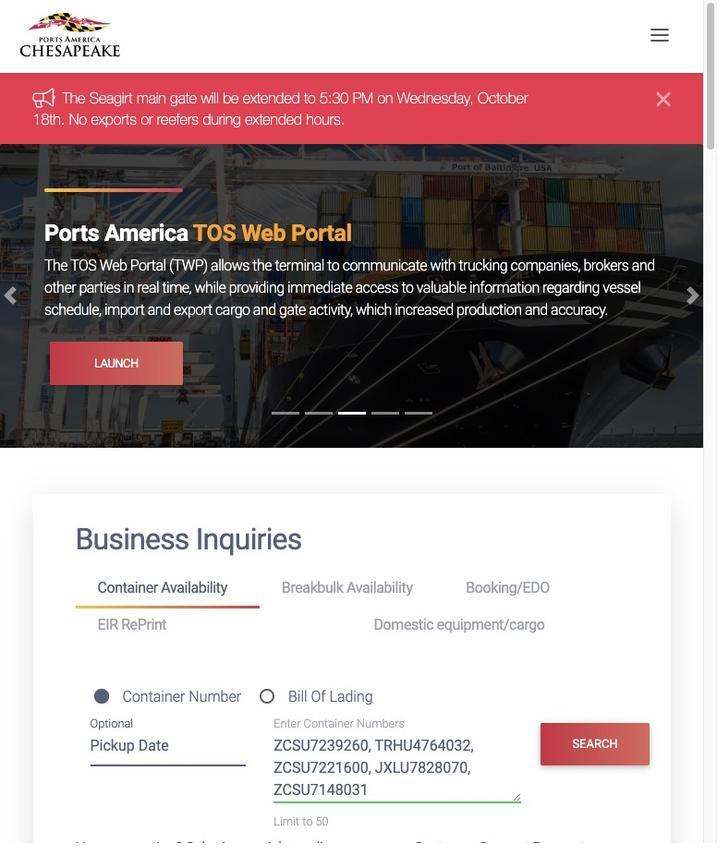 Task type: describe. For each thing, give the bounding box(es) containing it.
other
[[44, 279, 76, 297]]

october
[[478, 90, 528, 107]]

export
[[174, 302, 212, 319]]

2 vertical spatial container
[[304, 717, 354, 731]]

tos web portal image
[[0, 144, 703, 448]]

bill
[[288, 688, 307, 706]]

the seagirt main gate will be extended to 5:30 pm on wednesday, october 18th.  no exports or reefers during extended hours.
[[33, 90, 528, 127]]

to up increased
[[402, 279, 414, 297]]

equipment/cargo
[[437, 617, 545, 634]]

information
[[470, 279, 540, 297]]

seagirt
[[89, 90, 133, 107]]

and down providing
[[253, 302, 276, 319]]

lading
[[329, 688, 373, 706]]

container availability
[[98, 580, 227, 598]]

number
[[189, 688, 241, 706]]

main
[[137, 90, 166, 107]]

tos inside the tos web portal (twp) allows the terminal to communicate with trucking companies,                         brokers and other parties in real time, while providing immediate access to valuable                         information regarding vessel schedule, import and export cargo and gate activity, which increased production and accuracy.
[[70, 257, 96, 275]]

brokers
[[584, 257, 629, 275]]

vessel
[[603, 279, 641, 297]]

bullhorn image
[[33, 88, 62, 108]]

domestic equipment/cargo
[[374, 617, 545, 634]]

launch
[[94, 356, 138, 370]]

hours.
[[306, 111, 345, 127]]

optional
[[90, 718, 133, 731]]

portal inside the tos web portal (twp) allows the terminal to communicate with trucking companies,                         brokers and other parties in real time, while providing immediate access to valuable                         information regarding vessel schedule, import and export cargo and gate activity, which increased production and accuracy.
[[130, 257, 166, 275]]

exports
[[91, 111, 137, 127]]

eir reprint
[[98, 617, 166, 634]]

be
[[223, 90, 239, 107]]

america
[[104, 220, 188, 247]]

regarding
[[543, 279, 600, 297]]

parties
[[79, 279, 120, 297]]

breakbulk availability
[[282, 580, 413, 598]]

toggle navigation image
[[646, 21, 673, 49]]

accuracy.
[[551, 302, 608, 319]]

no
[[69, 111, 87, 127]]

enter
[[274, 717, 301, 731]]

enter container numbers
[[274, 717, 405, 731]]

activity,
[[309, 302, 353, 319]]

availability for container availability
[[161, 580, 227, 598]]

search button
[[541, 724, 650, 766]]

reprint
[[121, 617, 166, 634]]

gate inside the tos web portal (twp) allows the terminal to communicate with trucking companies,                         brokers and other parties in real time, while providing immediate access to valuable                         information regarding vessel schedule, import and export cargo and gate activity, which increased production and accuracy.
[[279, 302, 306, 319]]

gate inside the seagirt main gate will be extended to 5:30 pm on wednesday, october 18th.  no exports or reefers during extended hours.
[[170, 90, 197, 107]]

breakbulk
[[282, 580, 343, 598]]

of
[[311, 688, 326, 706]]

and down 'real'
[[148, 302, 171, 319]]

the seagirt main gate will be extended to 5:30 pm on wednesday, october 18th.  no exports or reefers during extended hours. alert
[[0, 73, 703, 144]]

container for container availability
[[98, 580, 158, 598]]

bill of lading
[[288, 688, 373, 706]]

to inside the seagirt main gate will be extended to 5:30 pm on wednesday, october 18th.  no exports or reefers during extended hours.
[[304, 90, 316, 107]]

with
[[430, 257, 456, 275]]

domestic equipment/cargo link
[[352, 609, 628, 643]]

1 vertical spatial extended
[[245, 111, 302, 127]]



Task type: locate. For each thing, give the bounding box(es) containing it.
numbers
[[357, 717, 405, 731]]

to left 50
[[302, 815, 313, 829]]

immediate
[[287, 279, 352, 297]]

booking/edo link
[[444, 572, 628, 606]]

5:30
[[320, 90, 349, 107]]

business
[[75, 522, 189, 557]]

breakbulk availability link
[[260, 572, 444, 606]]

time,
[[162, 279, 191, 297]]

portal up 'real'
[[130, 257, 166, 275]]

0 vertical spatial container
[[98, 580, 158, 598]]

1 vertical spatial the
[[44, 257, 68, 275]]

1 vertical spatial gate
[[279, 302, 306, 319]]

18th.
[[33, 111, 65, 127]]

to left 5:30
[[304, 90, 316, 107]]

availability up domestic
[[347, 580, 413, 598]]

availability
[[161, 580, 227, 598], [347, 580, 413, 598]]

web up parties in the left of the page
[[100, 257, 127, 275]]

valuable
[[417, 279, 466, 297]]

container
[[98, 580, 158, 598], [122, 688, 185, 706], [304, 717, 354, 731]]

portal up "terminal"
[[291, 220, 352, 247]]

domestic
[[374, 617, 434, 634]]

the
[[253, 257, 272, 275]]

0 vertical spatial gate
[[170, 90, 197, 107]]

to up immediate
[[327, 257, 339, 275]]

the for seagirt
[[62, 90, 85, 107]]

0 horizontal spatial web
[[100, 257, 127, 275]]

container up optional
[[122, 688, 185, 706]]

increased
[[395, 302, 454, 319]]

gate up the reefers
[[170, 90, 197, 107]]

companies,
[[511, 257, 581, 275]]

tos up allows
[[193, 220, 236, 247]]

gate down immediate
[[279, 302, 306, 319]]

import
[[104, 302, 145, 319]]

container number
[[122, 688, 241, 706]]

1 vertical spatial web
[[100, 257, 127, 275]]

eir reprint link
[[75, 609, 352, 643]]

booking/edo
[[466, 580, 550, 598]]

which
[[356, 302, 392, 319]]

container up eir reprint
[[98, 580, 158, 598]]

0 horizontal spatial tos
[[70, 257, 96, 275]]

limit to 50
[[274, 815, 329, 829]]

web up the
[[241, 220, 286, 247]]

0 horizontal spatial gate
[[170, 90, 197, 107]]

during
[[203, 111, 241, 127]]

and
[[632, 257, 655, 275], [148, 302, 171, 319], [253, 302, 276, 319], [525, 302, 548, 319]]

2 availability from the left
[[347, 580, 413, 598]]

ports america tos web portal
[[44, 220, 352, 247]]

search
[[572, 738, 618, 752]]

the up the no at the top left
[[62, 90, 85, 107]]

or
[[141, 111, 153, 127]]

business inquiries
[[75, 522, 302, 557]]

production
[[457, 302, 522, 319]]

1 vertical spatial container
[[122, 688, 185, 706]]

limit
[[274, 815, 300, 829]]

terminal
[[275, 257, 324, 275]]

0 vertical spatial tos
[[193, 220, 236, 247]]

close image
[[657, 88, 671, 110]]

trucking
[[459, 257, 507, 275]]

and up vessel
[[632, 257, 655, 275]]

wednesday,
[[397, 90, 474, 107]]

gate
[[170, 90, 197, 107], [279, 302, 306, 319]]

the inside the seagirt main gate will be extended to 5:30 pm on wednesday, october 18th.  no exports or reefers during extended hours.
[[62, 90, 85, 107]]

extended right during
[[245, 111, 302, 127]]

extended right be
[[243, 90, 300, 107]]

1 horizontal spatial tos
[[193, 220, 236, 247]]

1 vertical spatial portal
[[130, 257, 166, 275]]

web
[[241, 220, 286, 247], [100, 257, 127, 275]]

0 vertical spatial portal
[[291, 220, 352, 247]]

0 vertical spatial the
[[62, 90, 85, 107]]

the seagirt main gate will be extended to 5:30 pm on wednesday, october 18th.  no exports or reefers during extended hours. link
[[33, 90, 528, 127]]

0 horizontal spatial availability
[[161, 580, 227, 598]]

1 horizontal spatial availability
[[347, 580, 413, 598]]

50
[[316, 815, 329, 829]]

Enter Container Numbers text field
[[274, 735, 521, 803]]

cargo
[[215, 302, 250, 319]]

the inside the tos web portal (twp) allows the terminal to communicate with trucking companies,                         brokers and other parties in real time, while providing immediate access to valuable                         information regarding vessel schedule, import and export cargo and gate activity, which increased production and accuracy.
[[44, 257, 68, 275]]

to
[[304, 90, 316, 107], [327, 257, 339, 275], [402, 279, 414, 297], [302, 815, 313, 829]]

1 horizontal spatial portal
[[291, 220, 352, 247]]

container down "bill of lading"
[[304, 717, 354, 731]]

web inside the tos web portal (twp) allows the terminal to communicate with trucking companies,                         brokers and other parties in real time, while providing immediate access to valuable                         information regarding vessel schedule, import and export cargo and gate activity, which increased production and accuracy.
[[100, 257, 127, 275]]

eir
[[98, 617, 118, 634]]

the
[[62, 90, 85, 107], [44, 257, 68, 275]]

tos
[[193, 220, 236, 247], [70, 257, 96, 275]]

inquiries
[[196, 522, 302, 557]]

availability for breakbulk availability
[[347, 580, 413, 598]]

schedule,
[[44, 302, 101, 319]]

while
[[195, 279, 226, 297]]

the up other
[[44, 257, 68, 275]]

0 vertical spatial web
[[241, 220, 286, 247]]

providing
[[229, 279, 284, 297]]

in
[[123, 279, 134, 297]]

(twp)
[[169, 257, 208, 275]]

Optional text field
[[90, 731, 246, 768]]

reefers
[[157, 111, 199, 127]]

allows
[[211, 257, 250, 275]]

tos up parties in the left of the page
[[70, 257, 96, 275]]

extended
[[243, 90, 300, 107], [245, 111, 302, 127]]

1 availability from the left
[[161, 580, 227, 598]]

on
[[378, 90, 393, 107]]

ports
[[44, 220, 99, 247]]

the tos web portal (twp) allows the terminal to communicate with trucking companies,                         brokers and other parties in real time, while providing immediate access to valuable                         information regarding vessel schedule, import and export cargo and gate activity, which increased production and accuracy.
[[44, 257, 655, 319]]

1 horizontal spatial web
[[241, 220, 286, 247]]

container for container number
[[122, 688, 185, 706]]

0 vertical spatial extended
[[243, 90, 300, 107]]

container availability link
[[75, 572, 260, 609]]

portal
[[291, 220, 352, 247], [130, 257, 166, 275]]

availability up eir reprint link at left bottom
[[161, 580, 227, 598]]

and down information on the right top
[[525, 302, 548, 319]]

launch link
[[50, 342, 183, 385]]

the for tos
[[44, 257, 68, 275]]

1 horizontal spatial gate
[[279, 302, 306, 319]]

pm
[[353, 90, 373, 107]]

0 horizontal spatial portal
[[130, 257, 166, 275]]

1 vertical spatial tos
[[70, 257, 96, 275]]

access
[[355, 279, 398, 297]]

communicate
[[343, 257, 427, 275]]

will
[[201, 90, 219, 107]]

real
[[137, 279, 159, 297]]



Task type: vqa. For each thing, say whether or not it's contained in the screenshot.
valuable
yes



